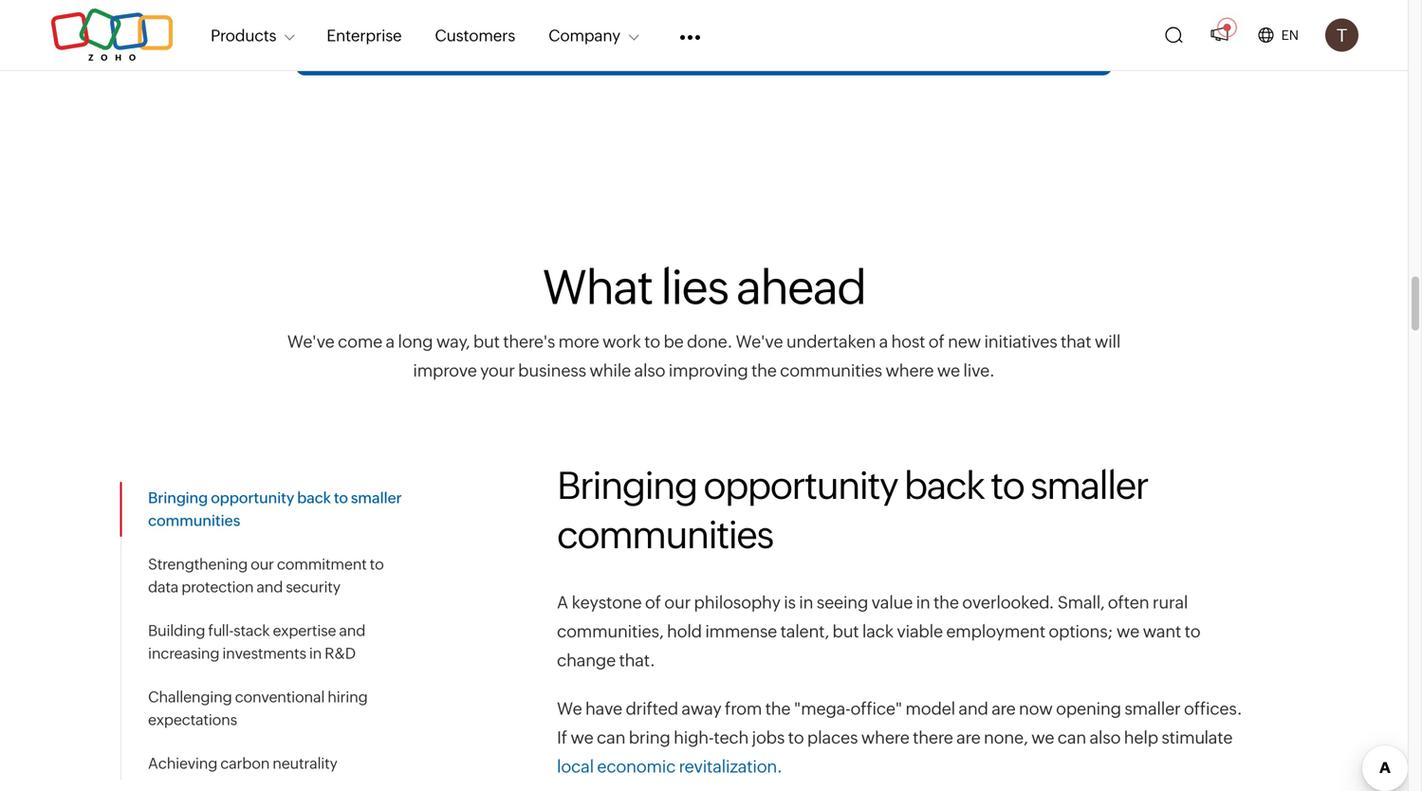 Task type: locate. For each thing, give the bounding box(es) containing it.
also
[[634, 361, 666, 380], [1090, 728, 1121, 748]]

and left security
[[257, 578, 283, 596]]

communities up keystone
[[557, 513, 773, 557]]

be
[[664, 332, 684, 351]]

and right model
[[959, 699, 989, 719]]

1 horizontal spatial a
[[879, 332, 888, 351]]

communities down undertaken
[[780, 361, 882, 380]]

bringing opportunity back to smaller communities up seeing
[[557, 464, 1148, 557]]

communities for a keystone of our philosophy is in seeing value in the overlooked. small, often rural communities, hold immense talent, but lack viable employment options; we want to change that.
[[557, 513, 773, 557]]

local
[[557, 757, 594, 777]]

and up 'r&d'
[[339, 622, 366, 640]]

opportunity for and
[[211, 489, 294, 507]]

full-
[[208, 622, 234, 640]]

0 horizontal spatial opportunity
[[211, 489, 294, 507]]

done.
[[687, 332, 733, 351]]

0 horizontal spatial we've
[[287, 332, 335, 351]]

hiring
[[328, 688, 368, 706]]

away
[[682, 699, 722, 719]]

1 vertical spatial the
[[934, 593, 959, 613]]

your
[[480, 361, 515, 380]]

1 vertical spatial of
[[645, 593, 661, 613]]

0 horizontal spatial our
[[251, 556, 274, 573]]

r&d
[[325, 645, 356, 662]]

1 horizontal spatial of
[[929, 332, 945, 351]]

1 horizontal spatial bringing opportunity back to smaller communities
[[557, 464, 1148, 557]]

work
[[603, 332, 641, 351]]

0 vertical spatial and
[[257, 578, 283, 596]]

2 vertical spatial the
[[765, 699, 791, 719]]

our inside strengthening our commitment to data protection and security
[[251, 556, 274, 573]]

in right is
[[799, 593, 814, 613]]

often
[[1108, 593, 1150, 613]]

but down seeing
[[833, 622, 859, 642]]

1 horizontal spatial in
[[799, 593, 814, 613]]

1 horizontal spatial can
[[1058, 728, 1087, 748]]

1 vertical spatial and
[[339, 622, 366, 640]]

2 horizontal spatial communities
[[780, 361, 882, 380]]

a left host
[[879, 332, 888, 351]]

of
[[929, 332, 945, 351], [645, 593, 661, 613]]

improve
[[413, 361, 477, 380]]

data
[[148, 578, 179, 596]]

live.
[[964, 361, 995, 380]]

lies
[[661, 260, 728, 314]]

0 horizontal spatial back
[[297, 489, 331, 507]]

1 vertical spatial are
[[957, 728, 981, 748]]

in left 'r&d'
[[309, 645, 322, 662]]

the right improving
[[752, 361, 777, 380]]

smaller for a keystone of our philosophy is in seeing value in the overlooked. small, often rural communities, hold immense talent, but lack viable employment options; we want to change that.
[[1031, 464, 1148, 508]]

to inside we've come a long way, but there's more work to be done. we've undertaken a host of new initiatives that will improve your business while also improving the communities where we live.
[[644, 332, 660, 351]]

we right if
[[571, 728, 594, 748]]

of left new
[[929, 332, 945, 351]]

challenging
[[148, 688, 232, 706]]

0 horizontal spatial and
[[257, 578, 283, 596]]

0 vertical spatial but
[[473, 332, 500, 351]]

1 can from the left
[[597, 728, 626, 748]]

are right there
[[957, 728, 981, 748]]

from
[[725, 699, 762, 719]]

in up viable
[[916, 593, 931, 613]]

where
[[886, 361, 934, 380], [861, 728, 910, 748]]

the inside we have drifted away from the "mega-office" model and are now opening smaller offices. if we can bring high-tech jobs to places where there are none, we can also help stimulate
[[765, 699, 791, 719]]

to
[[644, 332, 660, 351], [991, 464, 1024, 508], [334, 489, 348, 507], [370, 556, 384, 573], [1185, 622, 1201, 642], [788, 728, 804, 748]]

0 horizontal spatial of
[[645, 593, 661, 613]]

local economic revitalization.
[[557, 757, 783, 777]]

smaller inside we have drifted away from the "mega-office" model and are now opening smaller offices. if we can bring high-tech jobs to places where there are none, we can also help stimulate
[[1125, 699, 1181, 719]]

0 vertical spatial where
[[886, 361, 934, 380]]

0 vertical spatial the
[[752, 361, 777, 380]]

opportunity
[[703, 464, 898, 508], [211, 489, 294, 507]]

1 horizontal spatial also
[[1090, 728, 1121, 748]]

we've left come
[[287, 332, 335, 351]]

1 vertical spatial but
[[833, 622, 859, 642]]

new
[[948, 332, 981, 351]]

0 horizontal spatial communities
[[148, 512, 240, 530]]

customers
[[435, 26, 515, 44]]

1 vertical spatial also
[[1090, 728, 1121, 748]]

now
[[1019, 699, 1053, 719]]

also down opening
[[1090, 728, 1121, 748]]

our up protection
[[251, 556, 274, 573]]

back for seeing
[[904, 464, 985, 508]]

where inside we have drifted away from the "mega-office" model and are now opening smaller offices. if we can bring high-tech jobs to places where there are none, we can also help stimulate
[[861, 728, 910, 748]]

1 horizontal spatial bringing
[[557, 464, 697, 508]]

1 horizontal spatial and
[[339, 622, 366, 640]]

communities
[[780, 361, 882, 380], [148, 512, 240, 530], [557, 513, 773, 557]]

1 horizontal spatial opportunity
[[703, 464, 898, 508]]

talent,
[[781, 622, 829, 642]]

also inside we've come a long way, but there's more work to be done. we've undertaken a host of new initiatives that will improve your business while also improving the communities where we live.
[[634, 361, 666, 380]]

tech
[[714, 728, 749, 748]]

can down opening
[[1058, 728, 1087, 748]]

initiatives
[[985, 332, 1058, 351]]

in
[[799, 593, 814, 613], [916, 593, 931, 613], [309, 645, 322, 662]]

1 vertical spatial our
[[664, 593, 691, 613]]

bringing opportunity back to smaller communities for security
[[148, 489, 402, 530]]

rural
[[1153, 593, 1188, 613]]

and inside strengthening our commitment to data protection and security
[[257, 578, 283, 596]]

what lies ahead
[[542, 260, 866, 314]]

jobs
[[752, 728, 785, 748]]

of inside we've come a long way, but there's more work to be done. we've undertaken a host of new initiatives that will improve your business while also improving the communities where we live.
[[929, 332, 945, 351]]

bringing opportunity back to smaller communities up strengthening our commitment to data protection and security
[[148, 489, 402, 530]]

we have drifted away from the "mega-office" model and are now opening smaller offices. if we can bring high-tech jobs to places where there are none, we can also help stimulate
[[557, 699, 1243, 748]]

back
[[904, 464, 985, 508], [297, 489, 331, 507]]

1 horizontal spatial our
[[664, 593, 691, 613]]

hold
[[667, 622, 702, 642]]

en
[[1282, 28, 1299, 43]]

0 horizontal spatial bringing
[[148, 489, 208, 507]]

products
[[211, 26, 277, 44]]

1 horizontal spatial communities
[[557, 513, 773, 557]]

viable
[[897, 622, 943, 642]]

of right keystone
[[645, 593, 661, 613]]

0 horizontal spatial but
[[473, 332, 500, 351]]

are up none,
[[992, 699, 1016, 719]]

strengthening
[[148, 556, 248, 573]]

0 vertical spatial of
[[929, 332, 945, 351]]

seeing
[[817, 593, 868, 613]]

we've
[[287, 332, 335, 351], [736, 332, 783, 351]]

customers link
[[435, 14, 515, 56]]

the inside a keystone of our philosophy is in seeing value in the overlooked. small, often rural communities, hold immense talent, but lack viable employment options; we want to change that.
[[934, 593, 959, 613]]

0 vertical spatial are
[[992, 699, 1016, 719]]

more
[[559, 332, 599, 351]]

communities inside we've come a long way, but there's more work to be done. we've undertaken a host of new initiatives that will improve your business while also improving the communities where we live.
[[780, 361, 882, 380]]

offices.
[[1184, 699, 1243, 719]]

we
[[937, 361, 960, 380], [1117, 622, 1140, 642], [571, 728, 594, 748], [1032, 728, 1055, 748]]

1 horizontal spatial back
[[904, 464, 985, 508]]

we've right done.
[[736, 332, 783, 351]]

2 a from the left
[[879, 332, 888, 351]]

that
[[1061, 332, 1092, 351]]

host
[[892, 332, 926, 351]]

0 vertical spatial also
[[634, 361, 666, 380]]

but up your
[[473, 332, 500, 351]]

to inside a keystone of our philosophy is in seeing value in the overlooked. small, often rural communities, hold immense talent, but lack viable employment options; we want to change that.
[[1185, 622, 1201, 642]]

business
[[518, 361, 586, 380]]

we
[[557, 699, 582, 719]]

can down "have"
[[597, 728, 626, 748]]

where down office"
[[861, 728, 910, 748]]

0 horizontal spatial bringing opportunity back to smaller communities
[[148, 489, 402, 530]]

bringing
[[557, 464, 697, 508], [148, 489, 208, 507]]

building full-stack expertise and increasing investments in r&d
[[148, 622, 366, 662]]

and
[[257, 578, 283, 596], [339, 622, 366, 640], [959, 699, 989, 719]]

back for security
[[297, 489, 331, 507]]

2 horizontal spatial and
[[959, 699, 989, 719]]

our up hold
[[664, 593, 691, 613]]

0 horizontal spatial a
[[386, 332, 395, 351]]

improving
[[669, 361, 748, 380]]

we down often
[[1117, 622, 1140, 642]]

to inside we have drifted away from the "mega-office" model and are now opening smaller offices. if we can bring high-tech jobs to places where there are none, we can also help stimulate
[[788, 728, 804, 748]]

smaller
[[1031, 464, 1148, 508], [351, 489, 402, 507], [1125, 699, 1181, 719]]

small,
[[1058, 593, 1105, 613]]

2 vertical spatial and
[[959, 699, 989, 719]]

our
[[251, 556, 274, 573], [664, 593, 691, 613]]

terry turtle image
[[1326, 19, 1359, 52]]

1 horizontal spatial we've
[[736, 332, 783, 351]]

the
[[752, 361, 777, 380], [934, 593, 959, 613], [765, 699, 791, 719]]

change
[[557, 651, 616, 671]]

0 horizontal spatial also
[[634, 361, 666, 380]]

0 horizontal spatial can
[[597, 728, 626, 748]]

1 vertical spatial where
[[861, 728, 910, 748]]

there
[[913, 728, 953, 748]]

but
[[473, 332, 500, 351], [833, 622, 859, 642]]

also down be in the left top of the page
[[634, 361, 666, 380]]

can
[[597, 728, 626, 748], [1058, 728, 1087, 748]]

achieving carbon neutrality
[[148, 755, 338, 772]]

we left live.
[[937, 361, 960, 380]]

communities up strengthening
[[148, 512, 240, 530]]

where down host
[[886, 361, 934, 380]]

0 vertical spatial our
[[251, 556, 274, 573]]

1 horizontal spatial but
[[833, 622, 859, 642]]

the up viable
[[934, 593, 959, 613]]

achieving
[[148, 755, 217, 772]]

1 horizontal spatial are
[[992, 699, 1016, 719]]

a left long
[[386, 332, 395, 351]]

overlooked.
[[962, 593, 1055, 613]]

want
[[1143, 622, 1182, 642]]

the up jobs
[[765, 699, 791, 719]]

and inside building full-stack expertise and increasing investments in r&d
[[339, 622, 366, 640]]

0 horizontal spatial in
[[309, 645, 322, 662]]

bringing for strengthening
[[148, 489, 208, 507]]

local economic revitalization. link
[[557, 757, 783, 777]]

expectations
[[148, 711, 237, 729]]

we down now
[[1032, 728, 1055, 748]]



Task type: describe. For each thing, give the bounding box(es) containing it.
of inside a keystone of our philosophy is in seeing value in the overlooked. small, often rural communities, hold immense talent, but lack viable employment options; we want to change that.
[[645, 593, 661, 613]]

and inside we have drifted away from the "mega-office" model and are now opening smaller offices. if we can bring high-tech jobs to places where there are none, we can also help stimulate
[[959, 699, 989, 719]]

is
[[784, 593, 796, 613]]

"mega-
[[794, 699, 851, 719]]

investments
[[222, 645, 306, 662]]

commitment
[[277, 556, 367, 573]]

2 horizontal spatial in
[[916, 593, 931, 613]]

what
[[542, 260, 653, 314]]

if
[[557, 728, 567, 748]]

that.
[[619, 651, 655, 671]]

there's
[[503, 332, 555, 351]]

office"
[[851, 699, 902, 719]]

a keystone of our philosophy is in seeing value in the overlooked. small, often rural communities, hold immense talent, but lack viable employment options; we want to change that.
[[557, 593, 1201, 671]]

we inside a keystone of our philosophy is in seeing value in the overlooked. small, often rural communities, hold immense talent, but lack viable employment options; we want to change that.
[[1117, 622, 1140, 642]]

2 we've from the left
[[736, 332, 783, 351]]

but inside a keystone of our philosophy is in seeing value in the overlooked. small, often rural communities, hold immense talent, but lack viable employment options; we want to change that.
[[833, 622, 859, 642]]

high-
[[674, 728, 714, 748]]

lack
[[862, 622, 894, 642]]

places
[[807, 728, 858, 748]]

challenging conventional hiring expectations
[[148, 688, 368, 729]]

model
[[906, 699, 956, 719]]

our inside a keystone of our philosophy is in seeing value in the overlooked. small, often rural communities, hold immense talent, but lack viable employment options; we want to change that.
[[664, 593, 691, 613]]

expertise
[[273, 622, 336, 640]]

carbon
[[220, 755, 270, 772]]

have
[[585, 699, 623, 719]]

enterprise link
[[327, 14, 402, 56]]

immense
[[705, 622, 777, 642]]

none,
[[984, 728, 1028, 748]]

the inside we've come a long way, but there's more work to be done. we've undertaken a host of new initiatives that will improve your business while also improving the communities where we live.
[[752, 361, 777, 380]]

smaller for strengthening our commitment to data protection and security
[[351, 489, 402, 507]]

but inside we've come a long way, but there's more work to be done. we've undertaken a host of new initiatives that will improve your business while also improving the communities where we live.
[[473, 332, 500, 351]]

bring
[[629, 728, 671, 748]]

bringing opportunity back to smaller communities for seeing
[[557, 464, 1148, 557]]

help
[[1124, 728, 1159, 748]]

protection
[[181, 578, 254, 596]]

keystone
[[572, 593, 642, 613]]

building
[[148, 622, 205, 640]]

stimulate
[[1162, 728, 1233, 748]]

company
[[549, 26, 621, 44]]

while
[[590, 361, 631, 380]]

1 a from the left
[[386, 332, 395, 351]]

2 can from the left
[[1058, 728, 1087, 748]]

conventional
[[235, 688, 325, 706]]

bringing for a
[[557, 464, 697, 508]]

way,
[[436, 332, 470, 351]]

economic
[[597, 757, 676, 777]]

long
[[398, 332, 433, 351]]

we inside we've come a long way, but there's more work to be done. we've undertaken a host of new initiatives that will improve your business while also improving the communities where we live.
[[937, 361, 960, 380]]

we've come a long way, but there's more work to be done. we've undertaken a host of new initiatives that will improve your business while also improving the communities where we live.
[[287, 332, 1121, 380]]

will
[[1095, 332, 1121, 351]]

in inside building full-stack expertise and increasing investments in r&d
[[309, 645, 322, 662]]

0 horizontal spatial are
[[957, 728, 981, 748]]

a
[[557, 593, 569, 613]]

philosophy
[[694, 593, 781, 613]]

to inside strengthening our commitment to data protection and security
[[370, 556, 384, 573]]

where inside we've come a long way, but there's more work to be done. we've undertaken a host of new initiatives that will improve your business while also improving the communities where we live.
[[886, 361, 934, 380]]

communities for strengthening our commitment to data protection and security
[[148, 512, 240, 530]]

increasing
[[148, 645, 220, 662]]

enterprise
[[327, 26, 402, 44]]

options;
[[1049, 622, 1114, 642]]

also inside we have drifted away from the "mega-office" model and are now opening smaller offices. if we can bring high-tech jobs to places where there are none, we can also help stimulate
[[1090, 728, 1121, 748]]

ahead
[[736, 260, 866, 314]]

come
[[338, 332, 382, 351]]

neutrality
[[273, 755, 338, 772]]

strengthening our commitment to data protection and security
[[148, 556, 384, 596]]

communities,
[[557, 622, 664, 642]]

employment
[[946, 622, 1046, 642]]

undertaken
[[787, 332, 876, 351]]

opening
[[1056, 699, 1122, 719]]

security
[[286, 578, 341, 596]]

stack
[[234, 622, 270, 640]]

value
[[872, 593, 913, 613]]

drifted
[[626, 699, 678, 719]]

1 we've from the left
[[287, 332, 335, 351]]

opportunity for in
[[703, 464, 898, 508]]

revitalization.
[[679, 757, 783, 777]]



Task type: vqa. For each thing, say whether or not it's contained in the screenshot.
the Gary Orlando Icon
no



